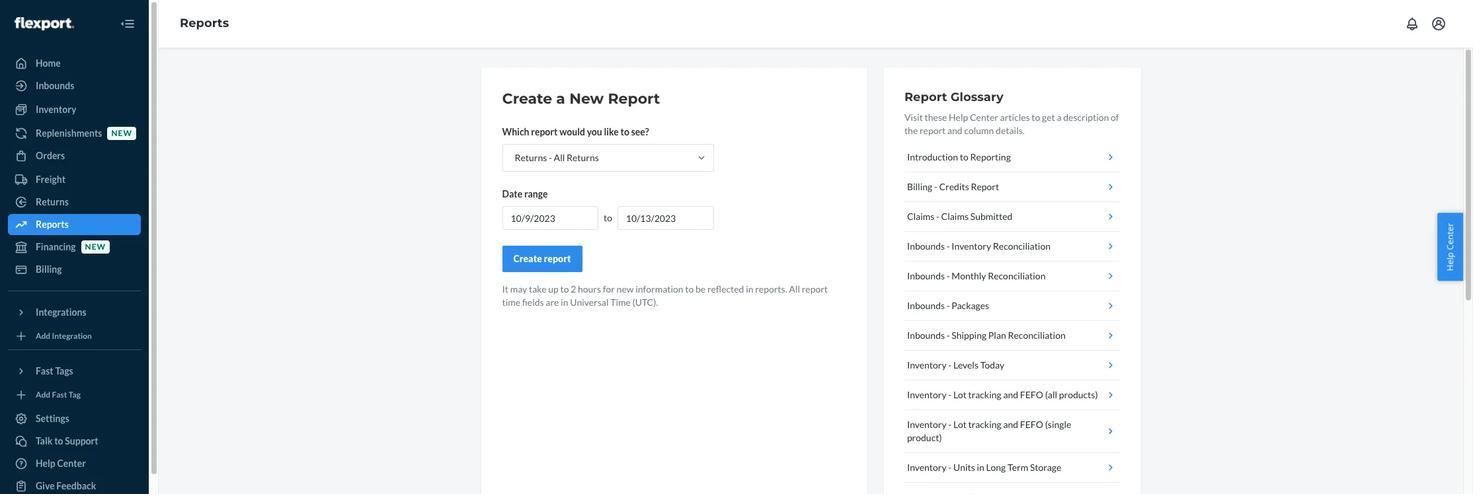 Task type: vqa. For each thing, say whether or not it's contained in the screenshot.
Home link
yes



Task type: describe. For each thing, give the bounding box(es) containing it.
0 horizontal spatial center
[[57, 458, 86, 470]]

like
[[604, 126, 619, 138]]

column
[[965, 125, 994, 136]]

add integration link
[[8, 329, 141, 345]]

(all
[[1045, 390, 1058, 401]]

2 horizontal spatial returns
[[567, 152, 599, 163]]

long
[[986, 462, 1006, 474]]

fields
[[522, 297, 544, 308]]

add for add fast tag
[[36, 390, 50, 400]]

inventory for inventory - levels today
[[907, 360, 947, 371]]

today
[[981, 360, 1005, 371]]

to right talk
[[54, 436, 63, 447]]

open account menu image
[[1431, 16, 1447, 32]]

2 vertical spatial reconciliation
[[1008, 330, 1066, 341]]

tracking for (all
[[969, 390, 1002, 401]]

billing for billing - credits report
[[907, 181, 933, 192]]

new
[[570, 90, 604, 108]]

levels
[[954, 360, 979, 371]]

inventory - lot tracking and fefo (all products) button
[[905, 381, 1120, 411]]

you
[[587, 126, 602, 138]]

to inside visit these help center articles to get a description of the report and column details.
[[1032, 112, 1041, 123]]

which
[[502, 126, 529, 138]]

flexport logo image
[[15, 17, 74, 30]]

inbounds - inventory reconciliation
[[907, 241, 1051, 252]]

plan
[[989, 330, 1006, 341]]

talk
[[36, 436, 53, 447]]

a inside visit these help center articles to get a description of the report and column details.
[[1057, 112, 1062, 123]]

- for inbounds - monthly reconciliation
[[947, 270, 950, 282]]

2
[[571, 284, 576, 295]]

up
[[548, 284, 559, 295]]

time
[[502, 297, 521, 308]]

report glossary
[[905, 90, 1004, 104]]

information
[[636, 284, 684, 295]]

inventory - lot tracking and fefo (all products)
[[907, 390, 1098, 401]]

units
[[954, 462, 975, 474]]

- for inbounds - packages
[[947, 300, 950, 312]]

1 horizontal spatial reports link
[[180, 16, 229, 31]]

help inside 'button'
[[1445, 253, 1457, 271]]

all inside it may take up to 2 hours for new information to be reflected in reports. all report time fields are in universal time (utc).
[[789, 284, 800, 295]]

inbounds for inbounds - inventory reconciliation
[[907, 241, 945, 252]]

new inside it may take up to 2 hours for new information to be reflected in reports. all report time fields are in universal time (utc).
[[617, 284, 634, 295]]

get
[[1042, 112, 1055, 123]]

inventory inside button
[[952, 241, 991, 252]]

inventory - levels today
[[907, 360, 1005, 371]]

range
[[524, 188, 548, 200]]

- for inventory - lot tracking and fefo (single product)
[[949, 419, 952, 431]]

integrations
[[36, 307, 86, 318]]

create report button
[[502, 246, 582, 272]]

center inside 'button'
[[1445, 223, 1457, 250]]

talk to support button
[[8, 431, 141, 452]]

inbounds - monthly reconciliation button
[[905, 262, 1120, 292]]

returns for returns - all returns
[[515, 152, 547, 163]]

billing - credits report button
[[905, 173, 1120, 202]]

and inside visit these help center articles to get a description of the report and column details.
[[948, 125, 963, 136]]

lot for inventory - lot tracking and fefo (single product)
[[954, 419, 967, 431]]

description
[[1064, 112, 1109, 123]]

- for claims - claims submitted
[[937, 211, 940, 222]]

of
[[1111, 112, 1119, 123]]

reflected
[[708, 284, 744, 295]]

lot for inventory - lot tracking and fefo (all products)
[[954, 390, 967, 401]]

tag
[[69, 390, 81, 400]]

returns - all returns
[[515, 152, 599, 163]]

reconciliation for inbounds - monthly reconciliation
[[988, 270, 1046, 282]]

in inside inventory - units in long term storage button
[[977, 462, 985, 474]]

give
[[36, 481, 55, 492]]

fefo for (all
[[1020, 390, 1044, 401]]

settings
[[36, 413, 69, 425]]

0 horizontal spatial reports link
[[8, 214, 141, 235]]

- for inbounds - shipping plan reconciliation
[[947, 330, 950, 341]]

details.
[[996, 125, 1025, 136]]

1 vertical spatial fast
[[52, 390, 67, 400]]

inventory for inventory
[[36, 104, 76, 115]]

to right "like"
[[621, 126, 630, 138]]

visit these help center articles to get a description of the report and column details.
[[905, 112, 1119, 136]]

time
[[611, 297, 631, 308]]

shipping
[[952, 330, 987, 341]]

- for inventory - units in long term storage
[[949, 462, 952, 474]]

universal
[[570, 297, 609, 308]]

monthly
[[952, 270, 986, 282]]

reporting
[[971, 151, 1011, 163]]

support
[[65, 436, 98, 447]]

home link
[[8, 53, 141, 74]]

add fast tag
[[36, 390, 81, 400]]

integrations button
[[8, 302, 141, 323]]

submitted
[[971, 211, 1013, 222]]

create for create report
[[514, 253, 542, 265]]

orders link
[[8, 146, 141, 167]]

may
[[510, 284, 527, 295]]

credits
[[939, 181, 969, 192]]

inbounds for inbounds
[[36, 80, 74, 91]]

claims - claims submitted
[[907, 211, 1013, 222]]

inventory - lot tracking and fefo (single product) button
[[905, 411, 1120, 454]]

settings link
[[8, 409, 141, 430]]

(utc).
[[633, 297, 658, 308]]

add fast tag link
[[8, 388, 141, 403]]

storage
[[1030, 462, 1062, 474]]

reconciliation for inbounds - inventory reconciliation
[[993, 241, 1051, 252]]

2 claims from the left
[[942, 211, 969, 222]]

these
[[925, 112, 947, 123]]

help inside visit these help center articles to get a description of the report and column details.
[[949, 112, 968, 123]]

new for financing
[[85, 242, 106, 252]]

introduction to reporting button
[[905, 143, 1120, 173]]



Task type: locate. For each thing, give the bounding box(es) containing it.
2 horizontal spatial new
[[617, 284, 634, 295]]

report up see?
[[608, 90, 660, 108]]

1 horizontal spatial all
[[789, 284, 800, 295]]

1 vertical spatial reports link
[[8, 214, 141, 235]]

1 vertical spatial create
[[514, 253, 542, 265]]

packages
[[952, 300, 990, 312]]

returns down which report would you like to see?
[[567, 152, 599, 163]]

tags
[[55, 366, 73, 377]]

inbounds - monthly reconciliation
[[907, 270, 1046, 282]]

and for inventory - lot tracking and fefo (all products)
[[1004, 390, 1019, 401]]

0 horizontal spatial all
[[554, 152, 565, 163]]

would
[[560, 126, 585, 138]]

fast tags button
[[8, 361, 141, 382]]

create inside button
[[514, 253, 542, 265]]

and down inventory - lot tracking and fefo (all products) button
[[1004, 419, 1019, 431]]

1 vertical spatial help
[[1445, 253, 1457, 271]]

1 vertical spatial in
[[561, 297, 568, 308]]

1 vertical spatial reconciliation
[[988, 270, 1046, 282]]

1 horizontal spatial returns
[[515, 152, 547, 163]]

1 horizontal spatial center
[[970, 112, 999, 123]]

0 vertical spatial fefo
[[1020, 390, 1044, 401]]

products)
[[1059, 390, 1098, 401]]

to left get
[[1032, 112, 1041, 123]]

talk to support
[[36, 436, 98, 447]]

and for inventory - lot tracking and fefo (single product)
[[1004, 419, 1019, 431]]

- inside inventory - lot tracking and fefo (single product)
[[949, 419, 952, 431]]

1 lot from the top
[[954, 390, 967, 401]]

for
[[603, 284, 615, 295]]

help center link
[[8, 454, 141, 475]]

new up the time
[[617, 284, 634, 295]]

2 horizontal spatial center
[[1445, 223, 1457, 250]]

inventory left the levels
[[907, 360, 947, 371]]

term
[[1008, 462, 1029, 474]]

report up the these
[[905, 90, 947, 104]]

report down the these
[[920, 125, 946, 136]]

see?
[[631, 126, 649, 138]]

help center
[[1445, 223, 1457, 271], [36, 458, 86, 470]]

inbounds up inbounds - packages
[[907, 270, 945, 282]]

all right reports.
[[789, 284, 800, 295]]

a left new
[[556, 90, 565, 108]]

1 vertical spatial lot
[[954, 419, 967, 431]]

open notifications image
[[1405, 16, 1421, 32]]

0 vertical spatial reports link
[[180, 16, 229, 31]]

inventory - lot tracking and fefo (single product)
[[907, 419, 1072, 444]]

new for replenishments
[[111, 129, 132, 139]]

report for billing - credits report
[[971, 181, 999, 192]]

0 vertical spatial billing
[[907, 181, 933, 192]]

freight link
[[8, 169, 141, 190]]

- inside inventory - lot tracking and fefo (all products) button
[[949, 390, 952, 401]]

- inside inbounds - shipping plan reconciliation button
[[947, 330, 950, 341]]

- down which report would you like to see?
[[549, 152, 552, 163]]

1 vertical spatial fefo
[[1020, 419, 1044, 431]]

1 vertical spatial tracking
[[969, 419, 1002, 431]]

2 horizontal spatial in
[[977, 462, 985, 474]]

fefo inside inventory - lot tracking and fefo (single product)
[[1020, 419, 1044, 431]]

inventory up product)
[[907, 419, 947, 431]]

0 horizontal spatial claims
[[907, 211, 935, 222]]

claims down billing - credits report
[[907, 211, 935, 222]]

in
[[746, 284, 754, 295], [561, 297, 568, 308], [977, 462, 985, 474]]

inbounds down home
[[36, 80, 74, 91]]

(single
[[1045, 419, 1072, 431]]

in right are
[[561, 297, 568, 308]]

add up settings
[[36, 390, 50, 400]]

1 horizontal spatial in
[[746, 284, 754, 295]]

claims down credits on the right top of page
[[942, 211, 969, 222]]

add left integration
[[36, 332, 50, 342]]

report left would at the top left of page
[[531, 126, 558, 138]]

glossary
[[951, 90, 1004, 104]]

report down reporting
[[971, 181, 999, 192]]

reports.
[[755, 284, 787, 295]]

1 vertical spatial billing
[[36, 264, 62, 275]]

date
[[502, 188, 523, 200]]

- inside inbounds - inventory reconciliation button
[[947, 241, 950, 252]]

fefo left (all
[[1020, 390, 1044, 401]]

- for inventory - lot tracking and fefo (all products)
[[949, 390, 952, 401]]

0 horizontal spatial help
[[36, 458, 55, 470]]

in left long
[[977, 462, 985, 474]]

product)
[[907, 433, 942, 444]]

help center inside 'button'
[[1445, 223, 1457, 271]]

0 vertical spatial fast
[[36, 366, 53, 377]]

fast tags
[[36, 366, 73, 377]]

report inside it may take up to 2 hours for new information to be reflected in reports. all report time fields are in universal time (utc).
[[802, 284, 828, 295]]

financing
[[36, 241, 76, 253]]

inventory for inventory - lot tracking and fefo (single product)
[[907, 419, 947, 431]]

inbounds link
[[8, 75, 141, 97]]

inbounds down inbounds - packages
[[907, 330, 945, 341]]

report inside visit these help center articles to get a description of the report and column details.
[[920, 125, 946, 136]]

inbounds - shipping plan reconciliation
[[907, 330, 1066, 341]]

integration
[[52, 332, 92, 342]]

fast
[[36, 366, 53, 377], [52, 390, 67, 400]]

inventory link
[[8, 99, 141, 120]]

inbounds for inbounds - shipping plan reconciliation
[[907, 330, 945, 341]]

0 vertical spatial tracking
[[969, 390, 1002, 401]]

inventory up 'replenishments' on the left top of the page
[[36, 104, 76, 115]]

to left reporting
[[960, 151, 969, 163]]

and left column
[[948, 125, 963, 136]]

billing
[[907, 181, 933, 192], [36, 264, 62, 275]]

fefo for (single
[[1020, 419, 1044, 431]]

1 vertical spatial a
[[1057, 112, 1062, 123]]

0 vertical spatial add
[[36, 332, 50, 342]]

create for create a new report
[[502, 90, 552, 108]]

1 claims from the left
[[907, 211, 935, 222]]

10/13/2023
[[626, 213, 676, 224]]

1 horizontal spatial help center
[[1445, 223, 1457, 271]]

- left credits on the right top of page
[[934, 181, 938, 192]]

0 vertical spatial reports
[[180, 16, 229, 31]]

- inside inventory - units in long term storage button
[[949, 462, 952, 474]]

- left the shipping
[[947, 330, 950, 341]]

1 tracking from the top
[[969, 390, 1002, 401]]

1 vertical spatial all
[[789, 284, 800, 295]]

2 horizontal spatial help
[[1445, 253, 1457, 271]]

fast left tag
[[52, 390, 67, 400]]

reconciliation down claims - claims submitted button
[[993, 241, 1051, 252]]

reconciliation down "inbounds - packages" button
[[1008, 330, 1066, 341]]

returns link
[[8, 192, 141, 213]]

inbounds - inventory reconciliation button
[[905, 232, 1120, 262]]

- up inventory - units in long term storage
[[949, 419, 952, 431]]

help
[[949, 112, 968, 123], [1445, 253, 1457, 271], [36, 458, 55, 470]]

in left reports.
[[746, 284, 754, 295]]

- for inventory - levels today
[[949, 360, 952, 371]]

close navigation image
[[120, 16, 136, 32]]

0 horizontal spatial help center
[[36, 458, 86, 470]]

0 vertical spatial in
[[746, 284, 754, 295]]

orders
[[36, 150, 65, 161]]

2 vertical spatial new
[[617, 284, 634, 295]]

report up up
[[544, 253, 571, 265]]

create a new report
[[502, 90, 660, 108]]

0 horizontal spatial a
[[556, 90, 565, 108]]

0 horizontal spatial returns
[[36, 196, 69, 208]]

1 vertical spatial reports
[[36, 219, 69, 230]]

which report would you like to see?
[[502, 126, 649, 138]]

lot up units
[[954, 419, 967, 431]]

1 vertical spatial and
[[1004, 390, 1019, 401]]

to left the 10/13/2023
[[604, 212, 612, 224]]

0 vertical spatial help center
[[1445, 223, 1457, 271]]

inbounds inside button
[[907, 241, 945, 252]]

report for create a new report
[[608, 90, 660, 108]]

2 vertical spatial in
[[977, 462, 985, 474]]

tracking inside inventory - lot tracking and fefo (single product)
[[969, 419, 1002, 431]]

0 vertical spatial help
[[949, 112, 968, 123]]

inventory - units in long term storage
[[907, 462, 1062, 474]]

inventory for inventory - lot tracking and fefo (all products)
[[907, 390, 947, 401]]

2 add from the top
[[36, 390, 50, 400]]

2 fefo from the top
[[1020, 419, 1044, 431]]

0 vertical spatial create
[[502, 90, 552, 108]]

2 vertical spatial help
[[36, 458, 55, 470]]

billing for billing
[[36, 264, 62, 275]]

to left the "be"
[[685, 284, 694, 295]]

tracking down inventory - lot tracking and fefo (all products)
[[969, 419, 1002, 431]]

0 vertical spatial all
[[554, 152, 565, 163]]

report inside button
[[544, 253, 571, 265]]

tracking down today
[[969, 390, 1002, 401]]

all
[[554, 152, 565, 163], [789, 284, 800, 295]]

returns down freight
[[36, 196, 69, 208]]

be
[[696, 284, 706, 295]]

home
[[36, 58, 61, 69]]

1 vertical spatial new
[[85, 242, 106, 252]]

2 horizontal spatial report
[[971, 181, 999, 192]]

all down would at the top left of page
[[554, 152, 565, 163]]

- inside billing - credits report button
[[934, 181, 938, 192]]

1 add from the top
[[36, 332, 50, 342]]

introduction to reporting
[[907, 151, 1011, 163]]

visit
[[905, 112, 923, 123]]

1 fefo from the top
[[1020, 390, 1044, 401]]

0 vertical spatial new
[[111, 129, 132, 139]]

report right reports.
[[802, 284, 828, 295]]

1 horizontal spatial claims
[[942, 211, 969, 222]]

the
[[905, 125, 918, 136]]

- for inbounds - inventory reconciliation
[[947, 241, 950, 252]]

add inside add fast tag link
[[36, 390, 50, 400]]

2 vertical spatial and
[[1004, 419, 1019, 431]]

- down billing - credits report
[[937, 211, 940, 222]]

add
[[36, 332, 50, 342], [36, 390, 50, 400]]

add for add integration
[[36, 332, 50, 342]]

1 vertical spatial add
[[36, 390, 50, 400]]

inbounds for inbounds - packages
[[907, 300, 945, 312]]

- inside inbounds - monthly reconciliation button
[[947, 270, 950, 282]]

- left packages
[[947, 300, 950, 312]]

report
[[920, 125, 946, 136], [531, 126, 558, 138], [544, 253, 571, 265], [802, 284, 828, 295]]

2 vertical spatial center
[[57, 458, 86, 470]]

inbounds - packages
[[907, 300, 990, 312]]

inventory inside inventory - lot tracking and fefo (single product)
[[907, 419, 947, 431]]

inbounds - packages button
[[905, 292, 1120, 321]]

billing down introduction
[[907, 181, 933, 192]]

- down inventory - levels today
[[949, 390, 952, 401]]

create up which
[[502, 90, 552, 108]]

returns down which
[[515, 152, 547, 163]]

reconciliation down inbounds - inventory reconciliation button
[[988, 270, 1046, 282]]

reports
[[180, 16, 229, 31], [36, 219, 69, 230]]

2 tracking from the top
[[969, 419, 1002, 431]]

create up may
[[514, 253, 542, 265]]

and inside inventory - lot tracking and fefo (single product)
[[1004, 419, 1019, 431]]

inventory up the monthly
[[952, 241, 991, 252]]

1 horizontal spatial help
[[949, 112, 968, 123]]

report inside button
[[971, 181, 999, 192]]

inbounds
[[36, 80, 74, 91], [907, 241, 945, 252], [907, 270, 945, 282], [907, 300, 945, 312], [907, 330, 945, 341]]

inventory
[[36, 104, 76, 115], [952, 241, 991, 252], [907, 360, 947, 371], [907, 390, 947, 401], [907, 419, 947, 431], [907, 462, 947, 474]]

- for returns - all returns
[[549, 152, 552, 163]]

freight
[[36, 174, 66, 185]]

inventory inside "link"
[[36, 104, 76, 115]]

add integration
[[36, 332, 92, 342]]

help center button
[[1438, 213, 1464, 281]]

- inside "inbounds - packages" button
[[947, 300, 950, 312]]

new up billing link
[[85, 242, 106, 252]]

and
[[948, 125, 963, 136], [1004, 390, 1019, 401], [1004, 419, 1019, 431]]

center inside visit these help center articles to get a description of the report and column details.
[[970, 112, 999, 123]]

give feedback button
[[8, 476, 141, 495]]

- for billing - credits report
[[934, 181, 938, 192]]

0 horizontal spatial report
[[608, 90, 660, 108]]

inventory inside button
[[907, 462, 947, 474]]

fast left the tags
[[36, 366, 53, 377]]

1 vertical spatial help center
[[36, 458, 86, 470]]

inventory down inventory - levels today
[[907, 390, 947, 401]]

1 horizontal spatial a
[[1057, 112, 1062, 123]]

- left the levels
[[949, 360, 952, 371]]

0 horizontal spatial in
[[561, 297, 568, 308]]

fast inside dropdown button
[[36, 366, 53, 377]]

articles
[[1000, 112, 1030, 123]]

lot down inventory - levels today
[[954, 390, 967, 401]]

inventory - levels today button
[[905, 351, 1120, 381]]

inbounds for inbounds - monthly reconciliation
[[907, 270, 945, 282]]

inventory - units in long term storage button
[[905, 454, 1120, 483]]

0 vertical spatial and
[[948, 125, 963, 136]]

inbounds down claims - claims submitted
[[907, 241, 945, 252]]

report
[[608, 90, 660, 108], [905, 90, 947, 104], [971, 181, 999, 192]]

inventory down product)
[[907, 462, 947, 474]]

0 vertical spatial a
[[556, 90, 565, 108]]

tracking
[[969, 390, 1002, 401], [969, 419, 1002, 431]]

billing - credits report
[[907, 181, 999, 192]]

0 horizontal spatial new
[[85, 242, 106, 252]]

are
[[546, 297, 559, 308]]

inventory for inventory - units in long term storage
[[907, 462, 947, 474]]

new up orders link
[[111, 129, 132, 139]]

1 horizontal spatial report
[[905, 90, 947, 104]]

lot inside inventory - lot tracking and fefo (single product)
[[954, 419, 967, 431]]

returns for returns
[[36, 196, 69, 208]]

0 horizontal spatial reports
[[36, 219, 69, 230]]

lot
[[954, 390, 967, 401], [954, 419, 967, 431]]

create report
[[514, 253, 571, 265]]

and down inventory - levels today button
[[1004, 390, 1019, 401]]

billing link
[[8, 259, 141, 280]]

to left 2
[[560, 284, 569, 295]]

0 vertical spatial reconciliation
[[993, 241, 1051, 252]]

- left the monthly
[[947, 270, 950, 282]]

add inside the add integration link
[[36, 332, 50, 342]]

billing inside button
[[907, 181, 933, 192]]

1 horizontal spatial reports
[[180, 16, 229, 31]]

- down claims - claims submitted
[[947, 241, 950, 252]]

reports link
[[180, 16, 229, 31], [8, 214, 141, 235]]

returns
[[515, 152, 547, 163], [567, 152, 599, 163], [36, 196, 69, 208]]

date range
[[502, 188, 548, 200]]

- inside inventory - levels today button
[[949, 360, 952, 371]]

1 vertical spatial center
[[1445, 223, 1457, 250]]

tracking for (single
[[969, 419, 1002, 431]]

0 horizontal spatial billing
[[36, 264, 62, 275]]

billing down financing
[[36, 264, 62, 275]]

2 lot from the top
[[954, 419, 967, 431]]

it
[[502, 284, 509, 295]]

inbounds left packages
[[907, 300, 945, 312]]

1 horizontal spatial new
[[111, 129, 132, 139]]

0 vertical spatial lot
[[954, 390, 967, 401]]

- left units
[[949, 462, 952, 474]]

fefo left (single
[[1020, 419, 1044, 431]]

10/9/2023
[[511, 213, 555, 224]]

feedback
[[56, 481, 96, 492]]

- inside claims - claims submitted button
[[937, 211, 940, 222]]

introduction
[[907, 151, 958, 163]]

1 horizontal spatial billing
[[907, 181, 933, 192]]

a right get
[[1057, 112, 1062, 123]]

hours
[[578, 284, 601, 295]]

0 vertical spatial center
[[970, 112, 999, 123]]

reconciliation inside button
[[993, 241, 1051, 252]]



